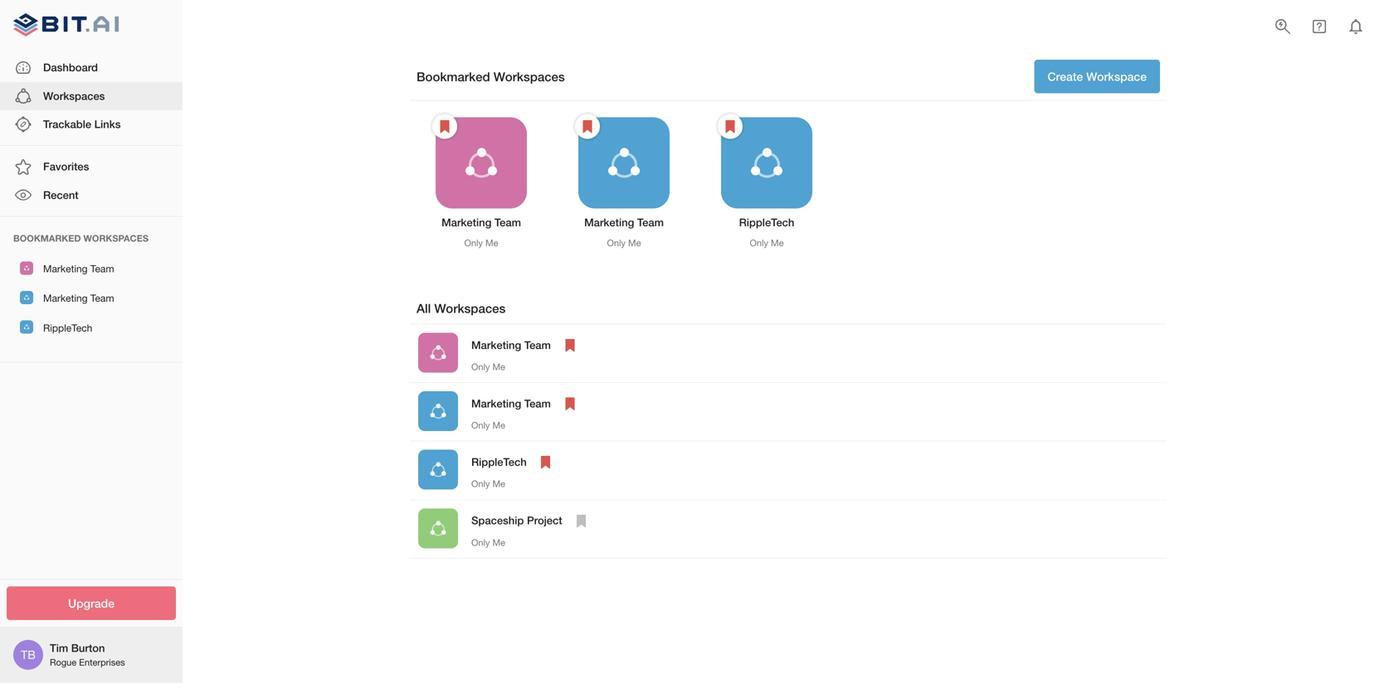 Task type: locate. For each thing, give the bounding box(es) containing it.
2 marketing team button from the top
[[0, 283, 183, 313]]

rippletech button
[[0, 313, 183, 342]]

me
[[486, 238, 498, 249], [628, 238, 641, 249], [771, 238, 784, 249], [493, 362, 505, 373], [493, 420, 505, 431], [493, 479, 505, 490], [493, 538, 505, 548]]

workspaces
[[494, 69, 565, 84], [43, 89, 105, 102], [434, 301, 506, 316]]

remove bookmark image
[[578, 117, 598, 137], [720, 117, 740, 137], [560, 394, 580, 414], [536, 453, 556, 473]]

rogue
[[50, 658, 77, 668]]

workspaces down dashboard
[[43, 89, 105, 102]]

tim burton rogue enterprises
[[50, 643, 125, 668]]

1 marketing team button from the top
[[0, 254, 183, 283]]

workspaces right bookmarked
[[494, 69, 565, 84]]

trackable links button
[[0, 110, 183, 139]]

workspaces inside button
[[43, 89, 105, 102]]

bookmarked workspaces
[[13, 233, 149, 244]]

trackable
[[43, 118, 91, 131]]

create
[[1048, 70, 1083, 83]]

favorites button
[[0, 153, 183, 181]]

0 horizontal spatial rippletech
[[43, 322, 92, 334]]

burton
[[71, 643, 105, 655]]

team
[[495, 216, 521, 229], [637, 216, 664, 229], [90, 263, 114, 275], [90, 293, 114, 304], [524, 339, 551, 352], [524, 398, 551, 410]]

rippletech inside button
[[43, 322, 92, 334]]

2 vertical spatial workspaces
[[434, 301, 506, 316]]

workspaces right all
[[434, 301, 506, 316]]

spaceship
[[471, 515, 524, 528]]

bookmarked
[[417, 69, 490, 84]]

workspace
[[1087, 70, 1147, 83]]

workspaces button
[[0, 82, 183, 110]]

1 vertical spatial rippletech
[[43, 322, 92, 334]]

recent button
[[0, 181, 183, 210]]

bookmarked workspaces
[[417, 69, 565, 84]]

only me
[[464, 238, 498, 249], [607, 238, 641, 249], [750, 238, 784, 249], [471, 362, 505, 373], [471, 420, 505, 431], [471, 479, 505, 490], [471, 538, 505, 548]]

marketing
[[442, 216, 492, 229], [584, 216, 634, 229], [43, 263, 88, 275], [43, 293, 88, 304], [471, 339, 521, 352], [471, 398, 521, 410]]

only
[[464, 238, 483, 249], [607, 238, 626, 249], [750, 238, 769, 249], [471, 362, 490, 373], [471, 420, 490, 431], [471, 479, 490, 490], [471, 538, 490, 548]]

2 vertical spatial rippletech
[[471, 456, 527, 469]]

upgrade
[[68, 597, 115, 611]]

marketing team button
[[0, 254, 183, 283], [0, 283, 183, 313]]

create workspace
[[1048, 70, 1147, 83]]

dashboard
[[43, 61, 98, 74]]

1 vertical spatial workspaces
[[43, 89, 105, 102]]

bookmarked
[[13, 233, 81, 244]]

links
[[94, 118, 121, 131]]

0 vertical spatial workspaces
[[494, 69, 565, 84]]

rippletech
[[739, 216, 795, 229], [43, 322, 92, 334], [471, 456, 527, 469]]

trackable links
[[43, 118, 121, 131]]

marketing team
[[442, 216, 521, 229], [584, 216, 664, 229], [43, 263, 114, 275], [43, 293, 114, 304], [471, 339, 551, 352], [471, 398, 551, 410]]

2 horizontal spatial rippletech
[[739, 216, 795, 229]]



Task type: describe. For each thing, give the bounding box(es) containing it.
workspaces for bookmarked workspaces
[[494, 69, 565, 84]]

tim
[[50, 643, 68, 655]]

all workspaces
[[417, 301, 506, 316]]

enterprises
[[79, 658, 125, 668]]

workspaces
[[83, 233, 149, 244]]

tb
[[21, 649, 36, 662]]

dashboard button
[[0, 54, 183, 82]]

spaceship project
[[471, 515, 562, 528]]

bookmark image
[[572, 512, 591, 531]]

favorites
[[43, 160, 89, 173]]

upgrade button
[[7, 587, 176, 621]]

0 vertical spatial rippletech
[[739, 216, 795, 229]]

workspaces for all workspaces
[[434, 301, 506, 316]]

all
[[417, 301, 431, 316]]

1 horizontal spatial rippletech
[[471, 456, 527, 469]]

project
[[527, 515, 562, 528]]

recent
[[43, 189, 79, 202]]



Task type: vqa. For each thing, say whether or not it's contained in the screenshot.
'Search Invitations...' Text Field at the top
no



